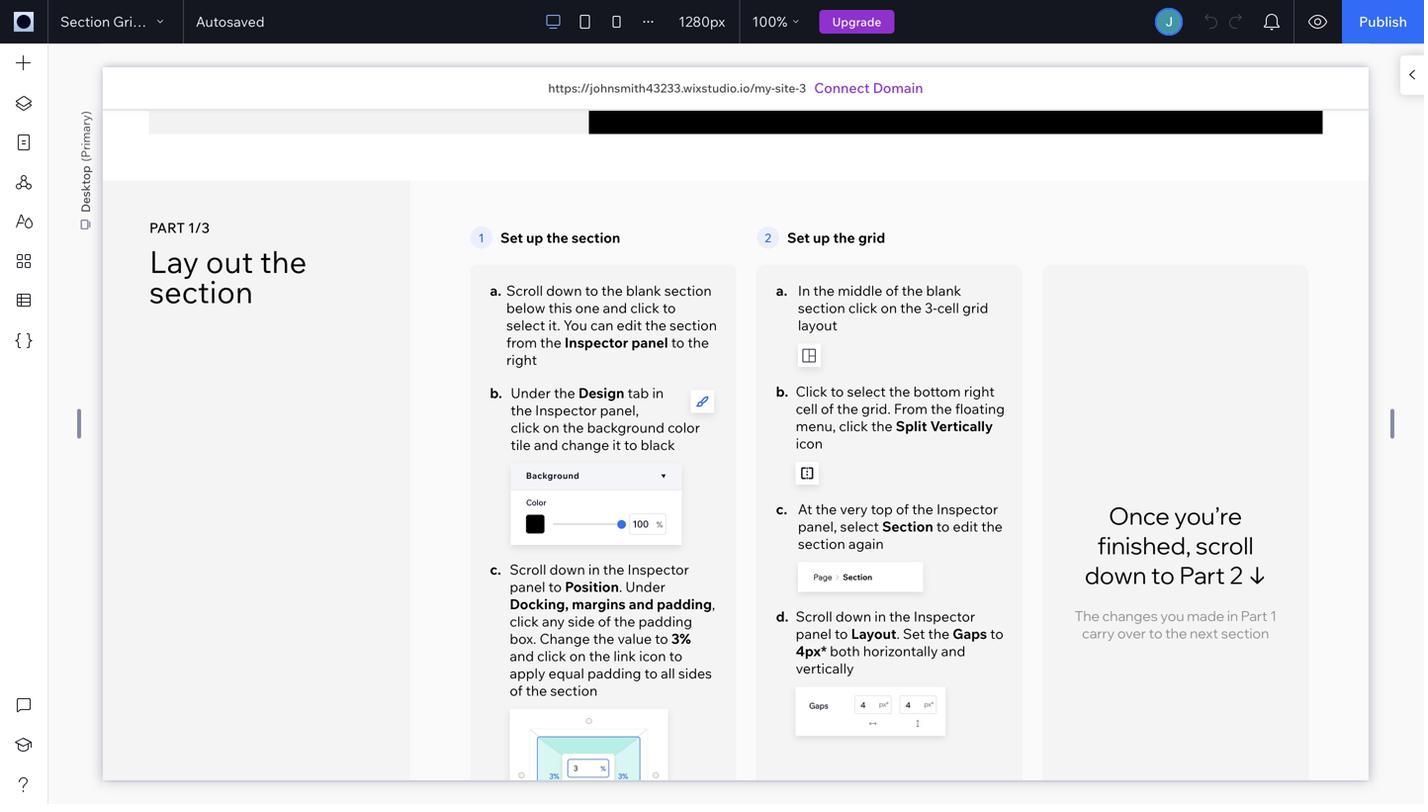 Task type: locate. For each thing, give the bounding box(es) containing it.
https://johnsmith43233.wixstudio.io/my-site-3 connect domain
[[548, 79, 924, 96]]

autosaved
[[196, 13, 265, 30]]

avatar image
[[1158, 10, 1181, 34]]

px
[[710, 13, 725, 30]]

grid
[[113, 13, 141, 30]]

domain
[[873, 79, 924, 96]]

publish button
[[1343, 0, 1425, 44]]

studio
[[178, 13, 221, 30]]

%
[[777, 13, 788, 30]]

section grid | wix studio
[[60, 13, 221, 30]]

3
[[799, 81, 806, 95]]

connect domain button
[[814, 78, 924, 98]]

site-
[[775, 81, 799, 95]]

|
[[144, 13, 148, 30]]



Task type: vqa. For each thing, say whether or not it's contained in the screenshot.
1280
yes



Task type: describe. For each thing, give the bounding box(es) containing it.
publish
[[1359, 13, 1408, 30]]

connect
[[814, 79, 870, 96]]

section
[[60, 13, 110, 30]]

wix
[[151, 13, 175, 30]]

1280 px
[[679, 13, 725, 30]]

100 %
[[753, 13, 788, 30]]

https://johnsmith43233.wixstudio.io/my-
[[548, 81, 775, 95]]

100
[[753, 13, 777, 30]]

1280
[[679, 13, 710, 30]]



